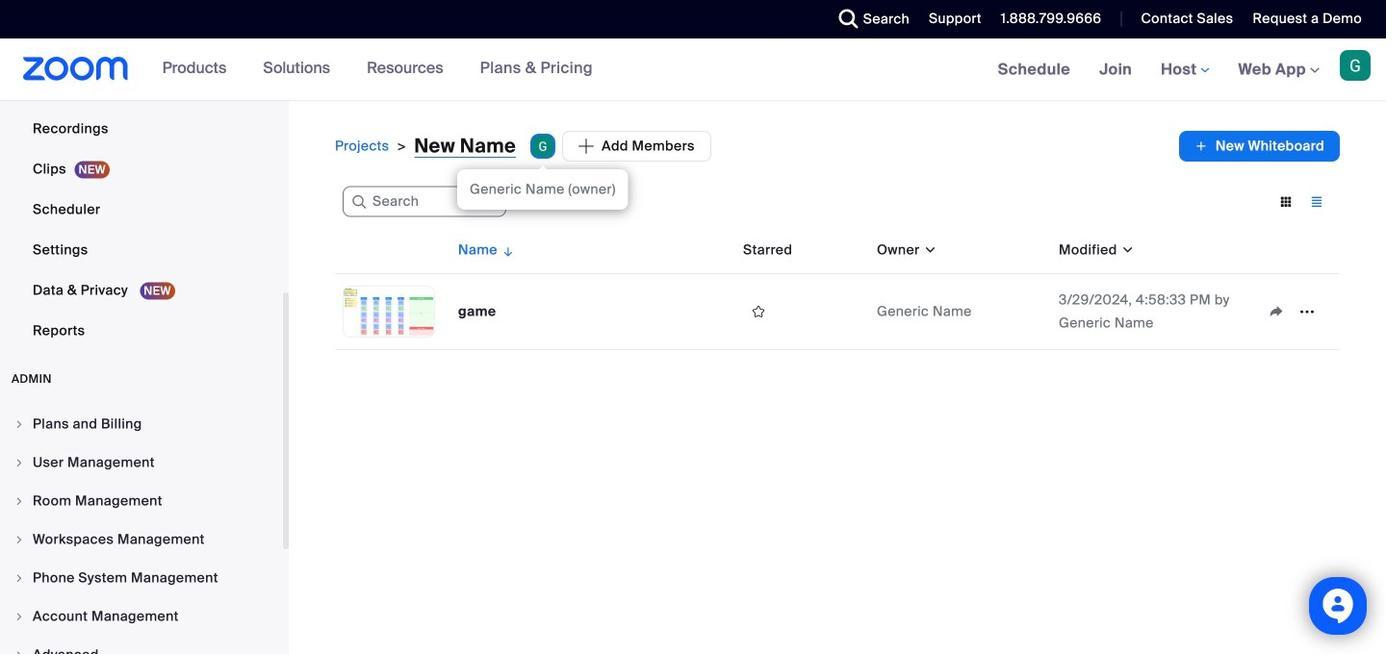 Task type: describe. For each thing, give the bounding box(es) containing it.
share image
[[1261, 303, 1292, 321]]

arrow down image
[[498, 239, 515, 262]]

click to star the whiteboard game image
[[743, 303, 774, 321]]

side navigation navigation
[[0, 0, 289, 655]]

profile picture image
[[1340, 50, 1371, 81]]

right image for 1st menu item from the bottom of the the admin menu menu
[[13, 650, 25, 655]]

product information navigation
[[148, 39, 607, 100]]

right image for 3rd menu item from the bottom of the the admin menu menu
[[13, 573, 25, 584]]

1 menu item from the top
[[0, 406, 283, 443]]

right image for 6th menu item from the bottom of the the admin menu menu
[[13, 457, 25, 469]]

3 menu item from the top
[[0, 483, 283, 520]]

thumbnail of game image
[[344, 287, 434, 337]]

4 menu item from the top
[[0, 522, 283, 558]]

5 menu item from the top
[[0, 560, 283, 597]]

meetings navigation
[[984, 39, 1386, 102]]

Search text field
[[343, 187, 506, 217]]

2 menu item from the top
[[0, 445, 283, 481]]

list mode, selected image
[[1302, 194, 1332, 211]]



Task type: vqa. For each thing, say whether or not it's contained in the screenshot.
Sign corresponding to Sign In
no



Task type: locate. For each thing, give the bounding box(es) containing it.
right image
[[13, 419, 25, 430], [13, 534, 25, 546], [13, 573, 25, 584], [13, 611, 25, 623]]

1 right image from the top
[[13, 457, 25, 469]]

right image
[[13, 457, 25, 469], [13, 496, 25, 507], [13, 650, 25, 655]]

7 menu item from the top
[[0, 637, 283, 655]]

2 right image from the top
[[13, 534, 25, 546]]

personal menu menu
[[0, 0, 283, 352]]

menu item
[[0, 406, 283, 443], [0, 445, 283, 481], [0, 483, 283, 520], [0, 522, 283, 558], [0, 560, 283, 597], [0, 599, 283, 635], [0, 637, 283, 655]]

more options for game image
[[1292, 303, 1323, 321]]

right image for 2nd menu item from the bottom
[[13, 611, 25, 623]]

right image for 3rd menu item from the top
[[13, 496, 25, 507]]

right image for fourth menu item from the bottom of the the admin menu menu
[[13, 534, 25, 546]]

game element
[[458, 303, 496, 321]]

grid mode, not selected image
[[1271, 194, 1302, 211]]

3 right image from the top
[[13, 573, 25, 584]]

application
[[532, 131, 711, 162], [1179, 131, 1340, 162], [335, 227, 1340, 350], [1261, 297, 1332, 326]]

6 menu item from the top
[[0, 599, 283, 635]]

3 right image from the top
[[13, 650, 25, 655]]

1 right image from the top
[[13, 419, 25, 430]]

project owner: generic name image
[[532, 135, 555, 158]]

2 vertical spatial right image
[[13, 650, 25, 655]]

admin menu menu
[[0, 406, 283, 655]]

0 vertical spatial right image
[[13, 457, 25, 469]]

banner
[[0, 39, 1386, 102]]

1 vertical spatial right image
[[13, 496, 25, 507]]

zoom logo image
[[23, 57, 129, 81]]

4 right image from the top
[[13, 611, 25, 623]]

right image for 7th menu item from the bottom
[[13, 419, 25, 430]]

2 right image from the top
[[13, 496, 25, 507]]



